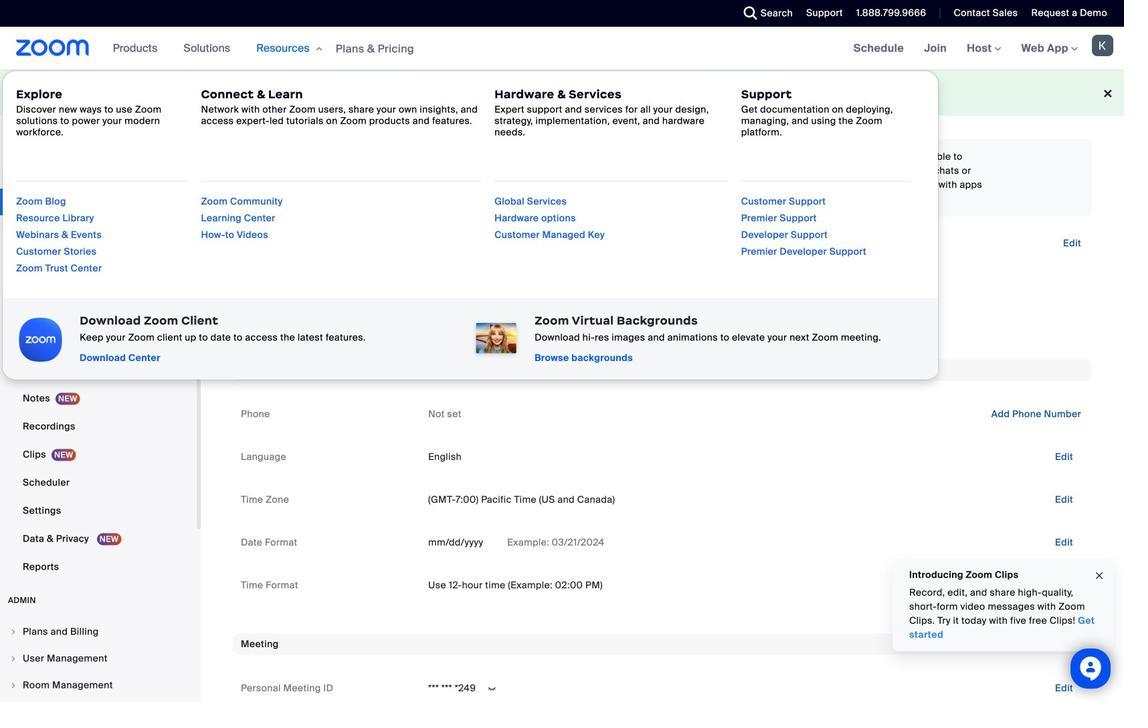Task type: vqa. For each thing, say whether or not it's contained in the screenshot.
1st Menu Item from the bottom
yes



Task type: locate. For each thing, give the bounding box(es) containing it.
2 right image from the top
[[9, 682, 17, 690]]

right image for first menu item from the top
[[9, 628, 17, 636]]

menu item
[[0, 620, 197, 645], [0, 646, 197, 672], [0, 673, 197, 699]]

banner
[[0, 27, 1124, 380]]

right image
[[9, 628, 17, 636], [9, 682, 17, 690]]

right image down right image
[[9, 682, 17, 690]]

1 vertical spatial right image
[[9, 682, 17, 690]]

0 vertical spatial right image
[[9, 628, 17, 636]]

user photo image
[[234, 234, 318, 318]]

1 right image from the top
[[9, 628, 17, 636]]

1 vertical spatial menu item
[[0, 646, 197, 672]]

download zoom client image
[[16, 314, 66, 365]]

product information navigation
[[2, 27, 939, 380]]

2 vertical spatial menu item
[[0, 673, 197, 699]]

right image
[[9, 655, 17, 663]]

right image up right image
[[9, 628, 17, 636]]

footer
[[0, 70, 1124, 116]]

0 vertical spatial menu item
[[0, 620, 197, 645]]

meetings navigation
[[844, 27, 1124, 71]]



Task type: describe. For each thing, give the bounding box(es) containing it.
3 menu item from the top
[[0, 673, 197, 699]]

close image
[[1094, 569, 1105, 584]]

show personal meeting id image
[[481, 683, 503, 695]]

admin menu menu
[[0, 620, 197, 703]]

zoom logo image
[[16, 39, 89, 56]]

zoom virtual backgrounds image
[[471, 314, 521, 365]]

2 menu item from the top
[[0, 646, 197, 672]]

personal menu menu
[[0, 161, 197, 582]]

right image for third menu item from the top of the admin menu menu
[[9, 682, 17, 690]]

1 menu item from the top
[[0, 620, 197, 645]]

profile picture image
[[1092, 35, 1113, 56]]



